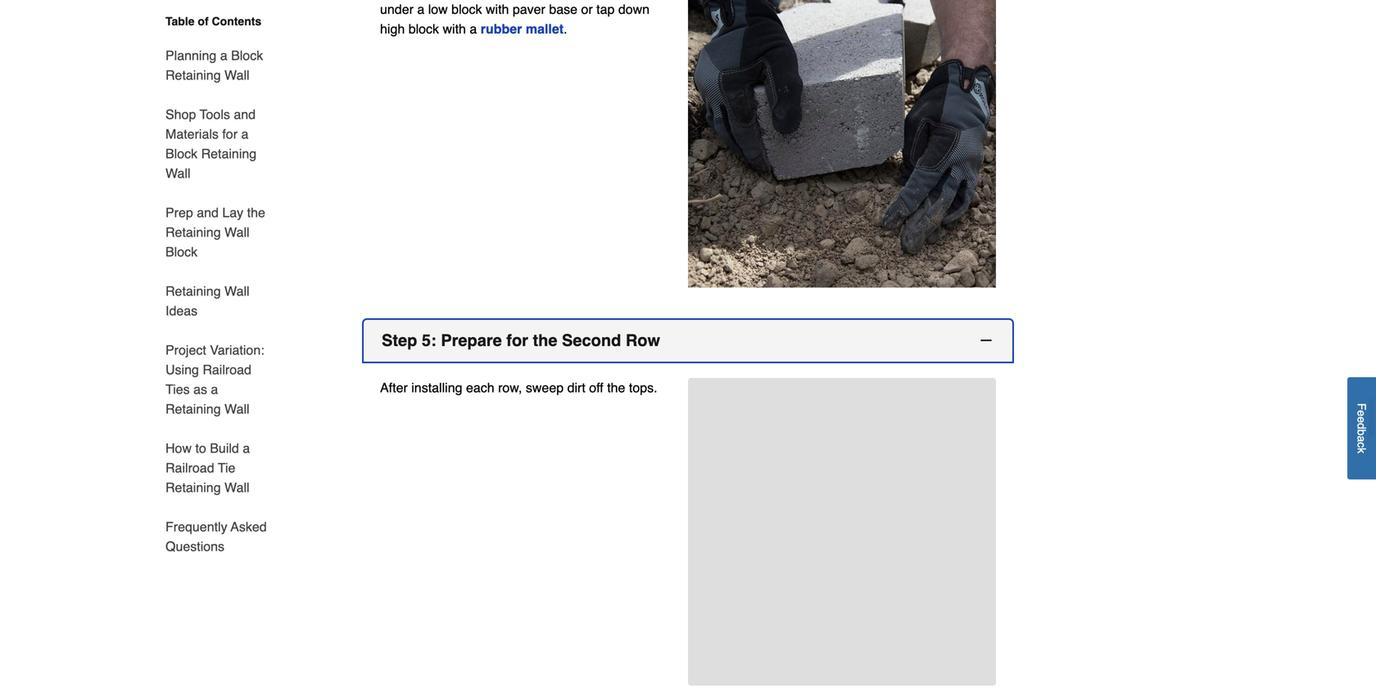 Task type: vqa. For each thing, say whether or not it's contained in the screenshot.
purchased corresponding to visit
no



Task type: locate. For each thing, give the bounding box(es) containing it.
b
[[1355, 430, 1368, 436]]

2 vertical spatial block
[[165, 245, 198, 260]]

e
[[1355, 411, 1368, 417], [1355, 417, 1368, 424]]

a inside how to build a railroad tie retaining wall
[[243, 441, 250, 456]]

wall inside planning a block retaining wall
[[224, 68, 249, 83]]

0 vertical spatial and
[[234, 107, 256, 122]]

1 vertical spatial railroad
[[165, 461, 214, 476]]

1 vertical spatial for
[[506, 331, 528, 350]]

retaining
[[165, 68, 221, 83], [201, 146, 257, 161], [165, 225, 221, 240], [165, 284, 221, 299], [165, 402, 221, 417], [165, 480, 221, 496]]

0 horizontal spatial for
[[222, 127, 238, 142]]

questions
[[165, 539, 224, 555]]

table
[[165, 15, 195, 28]]

a up k
[[1355, 436, 1368, 443]]

.
[[564, 21, 567, 36]]

the right lay
[[247, 205, 265, 220]]

wall up build
[[224, 402, 249, 417]]

wall
[[224, 68, 249, 83], [165, 166, 190, 181], [224, 225, 249, 240], [224, 284, 249, 299], [224, 402, 249, 417], [224, 480, 249, 496]]

the right off
[[607, 381, 625, 396]]

table of contents
[[165, 15, 261, 28]]

lay
[[222, 205, 243, 220]]

wall up variation:
[[224, 284, 249, 299]]

how to build a railroad tie retaining wall link
[[165, 429, 269, 508]]

block down materials
[[165, 146, 198, 161]]

0 vertical spatial the
[[247, 205, 265, 220]]

the left second
[[533, 331, 557, 350]]

wall inside project variation: using railroad ties as a retaining wall
[[224, 402, 249, 417]]

1 vertical spatial and
[[197, 205, 219, 220]]

and inside prep and lay the retaining wall block
[[197, 205, 219, 220]]

block for shop tools and materials for a block retaining wall
[[165, 146, 198, 161]]

tie
[[218, 461, 235, 476]]

block inside shop tools and materials for a block retaining wall
[[165, 146, 198, 161]]

railroad
[[203, 362, 251, 378], [165, 461, 214, 476]]

block inside prep and lay the retaining wall block
[[165, 245, 198, 260]]

0 vertical spatial block
[[231, 48, 263, 63]]

ideas
[[165, 303, 198, 319]]

planning
[[165, 48, 216, 63]]

build
[[210, 441, 239, 456]]

2 vertical spatial the
[[607, 381, 625, 396]]

0 horizontal spatial the
[[247, 205, 265, 220]]

planning a block retaining wall
[[165, 48, 263, 83]]

wall up tools
[[224, 68, 249, 83]]

the inside prep and lay the retaining wall block
[[247, 205, 265, 220]]

1 vertical spatial the
[[533, 331, 557, 350]]

e up b
[[1355, 417, 1368, 424]]

wall down lay
[[224, 225, 249, 240]]

the inside button
[[533, 331, 557, 350]]

0 vertical spatial railroad
[[203, 362, 251, 378]]

materials
[[165, 127, 219, 142]]

0 vertical spatial for
[[222, 127, 238, 142]]

row,
[[498, 381, 522, 396]]

wall inside prep and lay the retaining wall block
[[224, 225, 249, 240]]

the
[[247, 205, 265, 220], [533, 331, 557, 350], [607, 381, 625, 396]]

how to build a railroad tie retaining wall
[[165, 441, 250, 496]]

a
[[220, 48, 227, 63], [241, 127, 249, 142], [211, 382, 218, 397], [1355, 436, 1368, 443], [243, 441, 250, 456]]

shop tools and materials for a block retaining wall
[[165, 107, 257, 181]]

retaining down prep
[[165, 225, 221, 240]]

after installing each row, sweep dirt off the tops.
[[380, 381, 657, 396]]

5:
[[422, 331, 436, 350]]

and left lay
[[197, 205, 219, 220]]

railroad down to
[[165, 461, 214, 476]]

f
[[1355, 404, 1368, 411]]

using
[[165, 362, 199, 378]]

a right as
[[211, 382, 218, 397]]

frequently
[[165, 520, 227, 535]]

second
[[562, 331, 621, 350]]

shop tools and materials for a block retaining wall link
[[165, 95, 269, 193]]

retaining down tie
[[165, 480, 221, 496]]

1 horizontal spatial for
[[506, 331, 528, 350]]

retaining inside prep and lay the retaining wall block
[[165, 225, 221, 240]]

f e e d b a c k
[[1355, 404, 1368, 454]]

block for prep and lay the retaining wall block
[[165, 245, 198, 260]]

a right planning
[[220, 48, 227, 63]]

retaining down as
[[165, 402, 221, 417]]

variation:
[[210, 343, 264, 358]]

installing
[[411, 381, 462, 396]]

block
[[231, 48, 263, 63], [165, 146, 198, 161], [165, 245, 198, 260]]

retaining up ideas
[[165, 284, 221, 299]]

1 horizontal spatial the
[[533, 331, 557, 350]]

wall down tie
[[224, 480, 249, 496]]

and right tools
[[234, 107, 256, 122]]

block down contents
[[231, 48, 263, 63]]

for right prepare
[[506, 331, 528, 350]]

a person placing gravel under a block to level it. image
[[688, 0, 996, 288]]

0 horizontal spatial and
[[197, 205, 219, 220]]

retaining inside retaining wall ideas
[[165, 284, 221, 299]]

retaining inside how to build a railroad tie retaining wall
[[165, 480, 221, 496]]

2 horizontal spatial the
[[607, 381, 625, 396]]

block down prep
[[165, 245, 198, 260]]

and
[[234, 107, 256, 122], [197, 205, 219, 220]]

e up d
[[1355, 411, 1368, 417]]

1 horizontal spatial and
[[234, 107, 256, 122]]

railroad down variation:
[[203, 362, 251, 378]]

project variation: using railroad ties as a retaining wall
[[165, 343, 264, 417]]

retaining down planning
[[165, 68, 221, 83]]

for
[[222, 127, 238, 142], [506, 331, 528, 350]]

and inside shop tools and materials for a block retaining wall
[[234, 107, 256, 122]]

railroad inside project variation: using railroad ties as a retaining wall
[[203, 362, 251, 378]]

a right materials
[[241, 127, 249, 142]]

a right build
[[243, 441, 250, 456]]

contents
[[212, 15, 261, 28]]

rubber mallet link
[[481, 21, 564, 36]]

asked
[[231, 520, 267, 535]]

f e e d b a c k button
[[1347, 378, 1376, 480]]

1 vertical spatial block
[[165, 146, 198, 161]]

retaining down materials
[[201, 146, 257, 161]]

wall up prep
[[165, 166, 190, 181]]

prep
[[165, 205, 193, 220]]

for down tools
[[222, 127, 238, 142]]



Task type: describe. For each thing, give the bounding box(es) containing it.
k
[[1355, 448, 1368, 454]]

1 e from the top
[[1355, 411, 1368, 417]]

after
[[380, 381, 408, 396]]

shop
[[165, 107, 196, 122]]

block inside planning a block retaining wall
[[231, 48, 263, 63]]

step
[[382, 331, 417, 350]]

c
[[1355, 443, 1368, 448]]

mallet
[[526, 21, 564, 36]]

to
[[195, 441, 206, 456]]

rubber
[[481, 21, 522, 36]]

retaining inside shop tools and materials for a block retaining wall
[[201, 146, 257, 161]]

retaining inside project variation: using railroad ties as a retaining wall
[[165, 402, 221, 417]]

row
[[626, 331, 660, 350]]

retaining inside planning a block retaining wall
[[165, 68, 221, 83]]

d
[[1355, 424, 1368, 430]]

frequently asked questions link
[[165, 508, 269, 557]]

of
[[198, 15, 209, 28]]

project variation: using railroad ties as a retaining wall link
[[165, 331, 269, 429]]

each
[[466, 381, 494, 396]]

tools
[[200, 107, 230, 122]]

a inside f e e d b a c k 'button'
[[1355, 436, 1368, 443]]

wall inside how to build a railroad tie retaining wall
[[224, 480, 249, 496]]

off
[[589, 381, 604, 396]]

prepare
[[441, 331, 502, 350]]

step 5: prepare for the second row button
[[364, 320, 1012, 362]]

for inside button
[[506, 331, 528, 350]]

railroad inside how to build a railroad tie retaining wall
[[165, 461, 214, 476]]

for inside shop tools and materials for a block retaining wall
[[222, 127, 238, 142]]

dirt
[[567, 381, 586, 396]]

table of contents element
[[146, 13, 269, 557]]

retaining wall ideas link
[[165, 272, 269, 331]]

tops.
[[629, 381, 657, 396]]

minus image
[[978, 333, 994, 349]]

rubber mallet .
[[481, 21, 567, 36]]

wall inside shop tools and materials for a block retaining wall
[[165, 166, 190, 181]]

ties
[[165, 382, 190, 397]]

prep and lay the retaining wall block link
[[165, 193, 269, 272]]

sweep
[[526, 381, 564, 396]]

wall inside retaining wall ideas
[[224, 284, 249, 299]]

planning a block retaining wall link
[[165, 36, 269, 95]]

project
[[165, 343, 206, 358]]

a inside planning a block retaining wall
[[220, 48, 227, 63]]

a inside shop tools and materials for a block retaining wall
[[241, 127, 249, 142]]

prep and lay the retaining wall block
[[165, 205, 265, 260]]

retaining wall ideas
[[165, 284, 249, 319]]

as
[[193, 382, 207, 397]]

a inside project variation: using railroad ties as a retaining wall
[[211, 382, 218, 397]]

a person brushing dirt and pieces of stone off of a wall block. image
[[688, 379, 996, 584]]

frequently asked questions
[[165, 520, 267, 555]]

2 e from the top
[[1355, 417, 1368, 424]]

how
[[165, 441, 192, 456]]

step 5: prepare for the second row
[[382, 331, 660, 350]]



